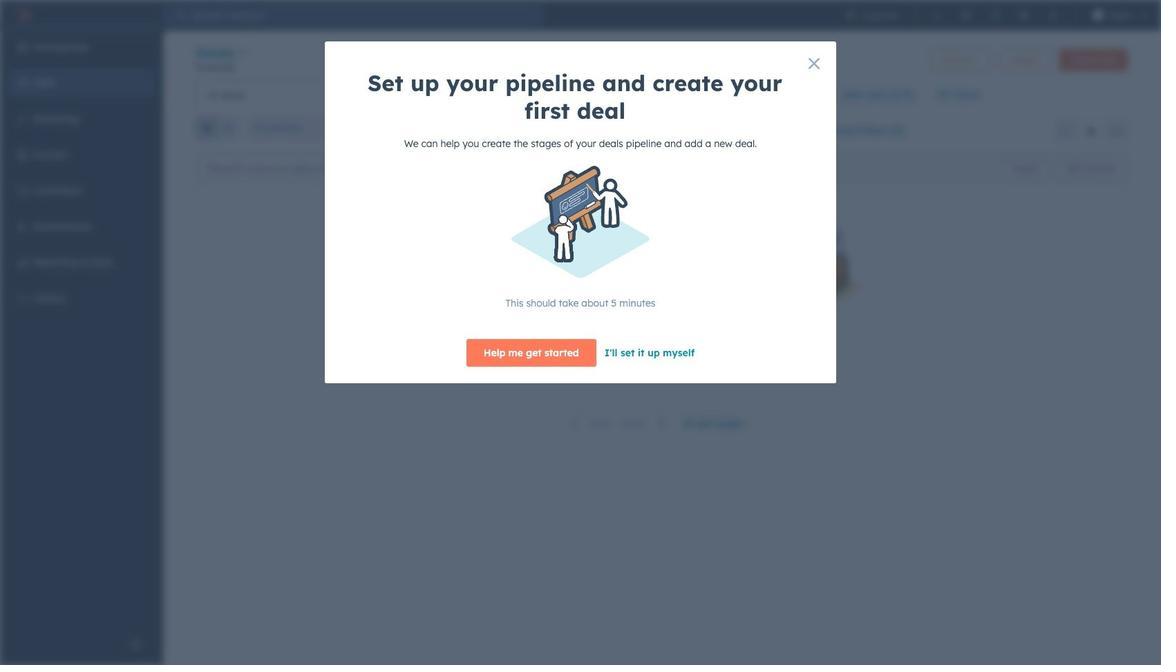Task type: describe. For each thing, give the bounding box(es) containing it.
0 horizontal spatial menu
[[0, 30, 163, 631]]

howard n/a image
[[1092, 10, 1103, 21]]



Task type: vqa. For each thing, say whether or not it's contained in the screenshot.
ADVANCED
no



Task type: locate. For each thing, give the bounding box(es) containing it.
dialog
[[325, 41, 836, 383]]

Search HubSpot search field
[[185, 4, 543, 26]]

marketplaces image
[[960, 10, 971, 21]]

close image
[[809, 58, 820, 69]]

1 horizontal spatial menu
[[836, 0, 1153, 30]]

settings image
[[1018, 10, 1030, 21]]

menu
[[836, 0, 1153, 30], [0, 30, 163, 631]]

banner
[[196, 43, 1128, 81]]

group
[[196, 117, 240, 144]]

help image
[[989, 10, 1000, 21]]

Search name or description search field
[[200, 156, 368, 181]]

notifications image
[[1047, 10, 1059, 21]]

pagination navigation
[[564, 415, 675, 433]]



